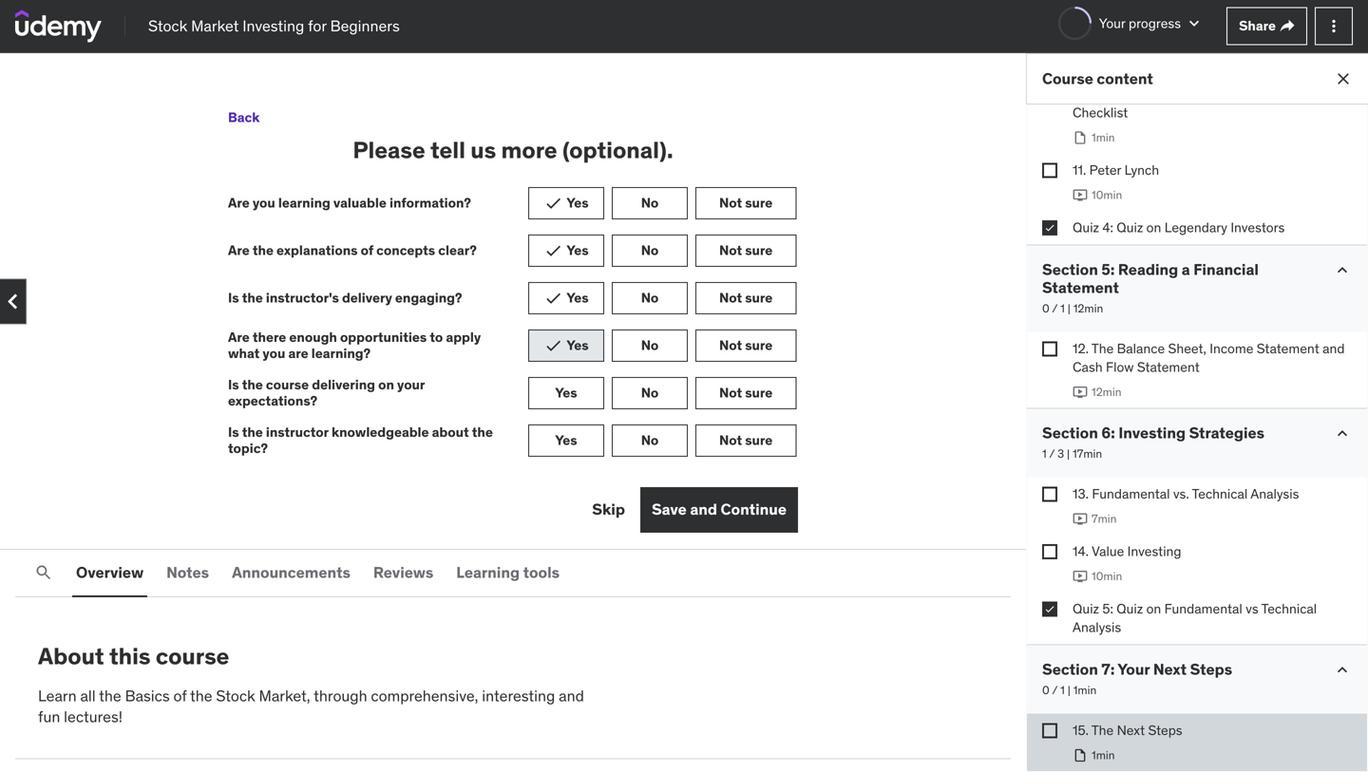 Task type: vqa. For each thing, say whether or not it's contained in the screenshot.
Steps inside Section 7: Your Next Steps 0 / 1 | 1min
yes



Task type: describe. For each thing, give the bounding box(es) containing it.
information?
[[390, 194, 471, 211]]

sure for your
[[745, 384, 773, 401]]

learning
[[278, 194, 330, 211]]

notes button
[[163, 550, 213, 596]]

learn
[[38, 686, 77, 706]]

sheet,
[[1168, 340, 1207, 357]]

lectures!
[[64, 708, 123, 727]]

please tell us more (optional).
[[353, 136, 673, 164]]

7min
[[1092, 512, 1117, 526]]

stock market investing for beginners link
[[148, 15, 400, 37]]

and inside 12. the balance sheet, income statement and cash flow statement
[[1323, 340, 1345, 357]]

11.
[[1073, 161, 1086, 178]]

comprehensive,
[[371, 686, 478, 706]]

1min for 15. the next steps
[[1092, 748, 1115, 763]]

play peter lynch image
[[1073, 188, 1088, 203]]

the left explanations
[[253, 242, 274, 259]]

10. philip fisher's 15-point investment checklist
[[1073, 85, 1298, 121]]

0 vertical spatial fundamental
[[1092, 486, 1170, 503]]

learning?
[[311, 345, 371, 362]]

instructor's
[[266, 289, 339, 306]]

of inside group
[[361, 242, 373, 259]]

is the instructor knowledgeable about the topic?
[[228, 424, 493, 457]]

13. fundamental vs. technical analysis
[[1073, 486, 1299, 503]]

0 inside section 7: your next steps 0 / 1 | 1min
[[1042, 683, 1050, 698]]

go to previous lecture image
[[0, 286, 28, 317]]

delivering
[[312, 376, 375, 393]]

are for are you learning valuable information?
[[228, 194, 250, 211]]

statement for financial
[[1042, 278, 1119, 297]]

| inside section 7: your next steps 0 / 1 | 1min
[[1068, 683, 1071, 698]]

are for are the explanations of concepts clear?
[[228, 242, 250, 259]]

play fundamental vs. technical analysis image
[[1073, 512, 1088, 527]]

not sure for apply
[[719, 337, 773, 354]]

are the explanations of concepts clear? group
[[220, 234, 806, 267]]

the down expectations?
[[242, 424, 263, 441]]

market,
[[259, 686, 310, 706]]

not for your
[[719, 384, 742, 401]]

4 xsmall image from the top
[[1042, 602, 1058, 617]]

yes inside is the course delivering on your expectations? group
[[555, 384, 577, 401]]

financial
[[1194, 260, 1259, 279]]

flow
[[1106, 359, 1134, 376]]

1 inside section 7: your next steps 0 / 1 | 1min
[[1060, 683, 1065, 698]]

is the instructor knowledgeable about the topic? group
[[220, 424, 806, 457]]

not sure for clear?
[[719, 242, 773, 259]]

and inside button
[[690, 500, 717, 519]]

cash
[[1073, 359, 1103, 376]]

content
[[1097, 69, 1153, 88]]

learning tools
[[456, 563, 560, 582]]

enough
[[289, 329, 337, 346]]

share
[[1239, 17, 1276, 34]]

investing for for
[[243, 16, 304, 35]]

instructor
[[266, 424, 329, 441]]

reviews button
[[370, 550, 437, 596]]

opportunities
[[340, 329, 427, 346]]

section 6: investing strategies button
[[1042, 423, 1265, 443]]

on inside is the course delivering on your expectations?
[[378, 376, 394, 393]]

no for the
[[641, 432, 659, 449]]

to
[[430, 329, 443, 346]]

tell
[[430, 136, 465, 164]]

about
[[432, 424, 469, 441]]

delivery
[[342, 289, 392, 306]]

vs
[[1246, 600, 1259, 617]]

reading
[[1118, 260, 1178, 279]]

12min inside "section 5: reading a financial statement 0 / 1 | 12min"
[[1073, 301, 1103, 316]]

please
[[353, 136, 425, 164]]

7:
[[1102, 660, 1115, 679]]

1 inside "section 5: reading a financial statement 0 / 1 | 12min"
[[1060, 301, 1065, 316]]

sure for clear?
[[745, 242, 773, 259]]

small image inside your progress dropdown button
[[1185, 14, 1204, 33]]

is for is the course delivering on your expectations?
[[228, 376, 239, 393]]

this
[[109, 642, 151, 671]]

stock market investing for beginners
[[148, 16, 400, 35]]

concepts
[[376, 242, 435, 259]]

0 horizontal spatial next
[[1117, 722, 1145, 739]]

section for statement
[[1042, 260, 1098, 279]]

your progress button
[[1058, 7, 1204, 40]]

tools
[[523, 563, 560, 582]]

valuable
[[333, 194, 387, 211]]

not inside are you learning valuable information? group
[[719, 194, 742, 211]]

topic?
[[228, 440, 268, 457]]

not for the
[[719, 432, 742, 449]]

5: for section
[[1102, 260, 1115, 279]]

back button
[[228, 99, 260, 137]]

and inside the learn all the basics of the stock market, through comprehensive, interesting and fun lectures!
[[559, 686, 584, 706]]

is the instructor's delivery engaging? group
[[220, 282, 806, 314]]

small image inside are there enough opportunities to apply what you are learning? group
[[544, 336, 563, 355]]

2 vertical spatial investing
[[1128, 543, 1182, 560]]

of inside the learn all the basics of the stock market, through comprehensive, interesting and fun lectures!
[[173, 686, 187, 706]]

15-
[[1178, 85, 1197, 102]]

yes for are the explanations of concepts clear?
[[567, 242, 589, 259]]

section 7: your next steps button
[[1042, 660, 1232, 679]]

your progress
[[1099, 14, 1181, 32]]

statement for income
[[1257, 340, 1320, 357]]

announcements button
[[228, 550, 354, 596]]

xsmall image for 11. peter lynch
[[1042, 163, 1058, 178]]

yes inside the is the instructor knowledgeable about the topic? group
[[555, 432, 577, 449]]

10min for value
[[1092, 569, 1122, 584]]

steps inside section 7: your next steps 0 / 1 | 1min
[[1190, 660, 1232, 679]]

yes for is the instructor's delivery engaging?
[[567, 289, 589, 306]]

1 vertical spatial 12min
[[1092, 385, 1122, 400]]

back
[[228, 109, 260, 126]]

notes
[[166, 563, 209, 582]]

0 inside "section 5: reading a financial statement 0 / 1 | 12min"
[[1042, 301, 1050, 316]]

sidebar element
[[1026, 0, 1368, 772]]

next inside section 7: your next steps 0 / 1 | 1min
[[1153, 660, 1187, 679]]

/ inside section 6: investing strategies 1 / 3 | 17min
[[1049, 447, 1055, 462]]

not sure for the
[[719, 432, 773, 449]]

your inside section 7: your next steps 0 / 1 | 1min
[[1118, 660, 1150, 679]]

(optional).
[[562, 136, 673, 164]]

start philip fisher's 15-point investment checklist image
[[1073, 130, 1088, 145]]

strategies
[[1189, 423, 1265, 443]]

section 6: investing strategies 1 / 3 | 17min
[[1042, 423, 1265, 462]]

fisher's
[[1129, 85, 1175, 102]]

fundamental inside quiz 5: quiz on fundamental vs technical analysis
[[1165, 600, 1243, 617]]

all
[[80, 686, 96, 706]]

your inside dropdown button
[[1099, 14, 1126, 32]]

quiz left the 4:
[[1073, 219, 1099, 236]]

overview
[[76, 563, 144, 582]]

skip
[[592, 500, 625, 519]]

are for are there enough opportunities to apply what you are learning?
[[228, 329, 250, 346]]

no inside "is the instructor's delivery engaging?" "group"
[[641, 289, 659, 306]]

2 vertical spatial statement
[[1137, 359, 1200, 376]]

share button
[[1227, 7, 1307, 45]]

quiz right the 4:
[[1117, 219, 1143, 236]]

is for is the instructor's delivery engaging?
[[228, 289, 239, 306]]

are there enough opportunities to apply what you are learning? group
[[220, 329, 806, 362]]

is the course delivering on your expectations?
[[228, 376, 425, 409]]

investors
[[1231, 219, 1285, 236]]

stock inside stock market investing for beginners link
[[148, 16, 187, 35]]

start the next steps image
[[1073, 748, 1088, 763]]

1 vertical spatial small image
[[1333, 424, 1352, 443]]

6:
[[1102, 423, 1115, 443]]

close course content sidebar image
[[1334, 69, 1353, 88]]

no for apply
[[641, 337, 659, 354]]

the for 15.
[[1092, 722, 1114, 739]]



Task type: locate. For each thing, give the bounding box(es) containing it.
analysis
[[1251, 486, 1299, 503], [1073, 619, 1121, 636]]

is down what at the left
[[228, 376, 239, 393]]

yes inside "is the instructor's delivery engaging?" "group"
[[567, 289, 589, 306]]

5: for quiz
[[1103, 600, 1113, 617]]

5 xsmall image from the top
[[1042, 724, 1058, 739]]

17min
[[1073, 447, 1102, 462]]

6 not from the top
[[719, 432, 742, 449]]

1 vertical spatial is
[[228, 376, 239, 393]]

yes down "is the instructor's delivery engaging?" "group"
[[567, 337, 589, 354]]

1 section from the top
[[1042, 260, 1098, 279]]

yes down are there enough opportunities to apply what you are learning? group at the top of page
[[555, 384, 577, 401]]

the right 12. in the right of the page
[[1092, 340, 1114, 357]]

1min for 10. philip fisher's 15-point investment checklist
[[1092, 130, 1115, 145]]

course for this
[[156, 642, 229, 671]]

yes inside are you learning valuable information? group
[[567, 194, 589, 211]]

fundamental up 7min
[[1092, 486, 1170, 503]]

2 not sure from the top
[[719, 242, 773, 259]]

1min inside section 7: your next steps 0 / 1 | 1min
[[1073, 683, 1097, 698]]

reviews
[[373, 563, 434, 582]]

search image
[[34, 563, 53, 582]]

1 vertical spatial 1min
[[1073, 683, 1097, 698]]

fundamental
[[1092, 486, 1170, 503], [1165, 600, 1243, 617]]

2 not from the top
[[719, 242, 742, 259]]

1 horizontal spatial technical
[[1261, 600, 1317, 617]]

technical right vs.
[[1192, 486, 1248, 503]]

no inside group
[[641, 337, 659, 354]]

the inside 12. the balance sheet, income statement and cash flow statement
[[1092, 340, 1114, 357]]

save and continue button
[[640, 487, 798, 533]]

2 vertical spatial |
[[1068, 683, 1071, 698]]

2 is from the top
[[228, 376, 239, 393]]

no
[[641, 194, 659, 211], [641, 242, 659, 259], [641, 289, 659, 306], [641, 337, 659, 354], [641, 384, 659, 401], [641, 432, 659, 449]]

sure for the
[[745, 432, 773, 449]]

0 vertical spatial 12min
[[1073, 301, 1103, 316]]

0 horizontal spatial technical
[[1192, 486, 1248, 503]]

course content
[[1042, 69, 1153, 88]]

through
[[314, 686, 367, 706]]

xsmall image for 12. the balance sheet, income statement and cash flow statement
[[1042, 342, 1058, 357]]

on for 14. value investing
[[1146, 600, 1161, 617]]

are left learning
[[228, 194, 250, 211]]

not sure for your
[[719, 384, 773, 401]]

10.
[[1073, 85, 1089, 102]]

basics
[[125, 686, 170, 706]]

1 inside section 6: investing strategies 1 / 3 | 17min
[[1042, 447, 1047, 462]]

2 horizontal spatial and
[[1323, 340, 1345, 357]]

6 sure from the top
[[745, 432, 773, 449]]

course up basics
[[156, 642, 229, 671]]

the down what at the left
[[242, 376, 263, 393]]

section for /
[[1042, 423, 1098, 443]]

1 horizontal spatial small image
[[1333, 424, 1352, 443]]

small image inside are you learning valuable information? group
[[544, 194, 563, 213]]

the right about
[[472, 424, 493, 441]]

not for apply
[[719, 337, 742, 354]]

your left progress
[[1099, 14, 1126, 32]]

is inside "is the instructor's delivery engaging?" "group"
[[228, 289, 239, 306]]

section up 3
[[1042, 423, 1098, 443]]

xsmall image for 15. the next steps
[[1042, 724, 1058, 739]]

4:
[[1103, 219, 1114, 236]]

0 vertical spatial next
[[1153, 660, 1187, 679]]

1 vertical spatial 0
[[1042, 683, 1050, 698]]

yes down are you learning valuable information? group
[[567, 242, 589, 259]]

section inside section 6: investing strategies 1 / 3 | 17min
[[1042, 423, 1098, 443]]

not inside "is the instructor's delivery engaging?" "group"
[[719, 289, 742, 306]]

section 5: reading a financial statement button
[[1042, 260, 1318, 297]]

on inside quiz 5: quiz on fundamental vs technical analysis
[[1146, 600, 1161, 617]]

knowledgeable
[[332, 424, 429, 441]]

0 vertical spatial is
[[228, 289, 239, 306]]

no inside is the course delivering on your expectations? group
[[641, 384, 659, 401]]

1min right start philip fisher's 15-point investment checklist "image"
[[1092, 130, 1115, 145]]

yes inside are the explanations of concepts clear? group
[[567, 242, 589, 259]]

3 not from the top
[[719, 289, 742, 306]]

quiz 5: quiz on fundamental vs technical analysis
[[1073, 600, 1317, 636]]

1 vertical spatial |
[[1067, 447, 1070, 462]]

2 vertical spatial /
[[1052, 683, 1058, 698]]

0
[[1042, 301, 1050, 316], [1042, 683, 1050, 698]]

statement up 12. in the right of the page
[[1042, 278, 1119, 297]]

udemy image
[[15, 10, 102, 42]]

1 horizontal spatial stock
[[216, 686, 255, 706]]

the right basics
[[190, 686, 212, 706]]

1 horizontal spatial steps
[[1190, 660, 1232, 679]]

stock inside the learn all the basics of the stock market, through comprehensive, interesting and fun lectures!
[[216, 686, 255, 706]]

investing for strategies
[[1119, 423, 1186, 443]]

0 vertical spatial small image
[[544, 289, 563, 308]]

on for 11. peter lynch
[[1147, 219, 1161, 236]]

not
[[719, 194, 742, 211], [719, 242, 742, 259], [719, 289, 742, 306], [719, 337, 742, 354], [719, 384, 742, 401], [719, 432, 742, 449]]

1 | from the top
[[1068, 301, 1071, 316]]

play value investing image
[[1073, 569, 1088, 584]]

1 vertical spatial the
[[1092, 722, 1114, 739]]

learning tools button
[[453, 550, 563, 596]]

1 vertical spatial section
[[1042, 423, 1098, 443]]

0 vertical spatial on
[[1147, 219, 1161, 236]]

2 horizontal spatial statement
[[1257, 340, 1320, 357]]

xsmall image
[[1280, 19, 1295, 34], [1042, 163, 1058, 178], [1042, 487, 1058, 502]]

no inside group
[[641, 432, 659, 449]]

2 vertical spatial and
[[559, 686, 584, 706]]

1 vertical spatial 10min
[[1092, 569, 1122, 584]]

market
[[191, 16, 239, 35]]

section 7: your next steps 0 / 1 | 1min
[[1042, 660, 1232, 698]]

is the course delivering on your expectations? group
[[220, 376, 806, 409]]

steps down quiz 5: quiz on fundamental vs technical analysis
[[1190, 660, 1232, 679]]

2 vertical spatial 1min
[[1092, 748, 1115, 763]]

the inside is the course delivering on your expectations?
[[242, 376, 263, 393]]

1 horizontal spatial analysis
[[1251, 486, 1299, 503]]

3 no from the top
[[641, 289, 659, 306]]

0 horizontal spatial analysis
[[1073, 619, 1121, 636]]

yes down "(optional)."
[[567, 194, 589, 211]]

1 the from the top
[[1092, 340, 1114, 357]]

1 vertical spatial /
[[1049, 447, 1055, 462]]

10min
[[1092, 188, 1122, 202], [1092, 569, 1122, 584]]

0 vertical spatial are
[[228, 194, 250, 211]]

your right 7:
[[1118, 660, 1150, 679]]

0 horizontal spatial stock
[[148, 16, 187, 35]]

1 horizontal spatial course
[[266, 376, 309, 393]]

0 vertical spatial statement
[[1042, 278, 1119, 297]]

4 not sure from the top
[[719, 337, 773, 354]]

15.
[[1073, 722, 1089, 739]]

3 section from the top
[[1042, 660, 1098, 679]]

1 vertical spatial of
[[173, 686, 187, 706]]

interesting
[[482, 686, 555, 706]]

0 vertical spatial of
[[361, 242, 373, 259]]

on up section 7: your next steps dropdown button
[[1146, 600, 1161, 617]]

1 vertical spatial next
[[1117, 722, 1145, 739]]

are there enough opportunities to apply what you are learning?
[[228, 329, 481, 362]]

are inside group
[[228, 242, 250, 259]]

analysis up 7:
[[1073, 619, 1121, 636]]

the right 15.
[[1092, 722, 1114, 739]]

3 not sure from the top
[[719, 289, 773, 306]]

/ inside section 7: your next steps 0 / 1 | 1min
[[1052, 683, 1058, 698]]

your
[[397, 376, 425, 393]]

statement down "sheet,"
[[1137, 359, 1200, 376]]

next
[[1153, 660, 1187, 679], [1117, 722, 1145, 739]]

quiz down play value investing image
[[1073, 600, 1099, 617]]

| inside section 6: investing strategies 1 / 3 | 17min
[[1067, 447, 1070, 462]]

progress
[[1129, 14, 1181, 32]]

not sure inside is the course delivering on your expectations? group
[[719, 384, 773, 401]]

0 vertical spatial |
[[1068, 301, 1071, 316]]

4 not from the top
[[719, 337, 742, 354]]

section 5: reading a financial statement 0 / 1 | 12min
[[1042, 260, 1259, 316]]

steps down section 7: your next steps 0 / 1 | 1min at the right bottom of the page
[[1148, 722, 1183, 739]]

checklist
[[1073, 104, 1128, 121]]

not inside are there enough opportunities to apply what you are learning? group
[[719, 337, 742, 354]]

announcements
[[232, 563, 351, 582]]

1 horizontal spatial statement
[[1137, 359, 1200, 376]]

0 horizontal spatial steps
[[1148, 722, 1183, 739]]

0 vertical spatial 5:
[[1102, 260, 1115, 279]]

section left 7:
[[1042, 660, 1098, 679]]

yes down is the course delivering on your expectations? group
[[555, 432, 577, 449]]

are left explanations
[[228, 242, 250, 259]]

vs.
[[1173, 486, 1189, 503]]

sure inside is the course delivering on your expectations? group
[[745, 384, 773, 401]]

not sure
[[719, 194, 773, 211], [719, 242, 773, 259], [719, 289, 773, 306], [719, 337, 773, 354], [719, 384, 773, 401], [719, 432, 773, 449]]

us
[[471, 136, 496, 164]]

1 vertical spatial course
[[156, 642, 229, 671]]

5: inside "section 5: reading a financial statement 0 / 1 | 12min"
[[1102, 260, 1115, 279]]

0 vertical spatial and
[[1323, 340, 1345, 357]]

2 the from the top
[[1092, 722, 1114, 739]]

are
[[228, 194, 250, 211], [228, 242, 250, 259], [228, 329, 250, 346]]

2 vertical spatial 1
[[1060, 683, 1065, 698]]

1min right start the next steps icon
[[1092, 748, 1115, 763]]

you inside are there enough opportunities to apply what you are learning?
[[263, 345, 285, 362]]

xsmall image
[[1042, 220, 1058, 235], [1042, 342, 1058, 357], [1042, 544, 1058, 560], [1042, 602, 1058, 617], [1042, 724, 1058, 739]]

is down expectations?
[[228, 424, 239, 441]]

there
[[253, 329, 286, 346]]

xsmall image for 14. value investing
[[1042, 544, 1058, 560]]

1 horizontal spatial and
[[690, 500, 717, 519]]

5: left reading
[[1102, 260, 1115, 279]]

play the balance sheet, income statement and cash flow statement image
[[1073, 385, 1088, 400]]

of
[[361, 242, 373, 259], [173, 686, 187, 706]]

1 vertical spatial stock
[[216, 686, 255, 706]]

section inside section 7: your next steps 0 / 1 | 1min
[[1042, 660, 1098, 679]]

income
[[1210, 340, 1254, 357]]

12. the balance sheet, income statement and cash flow statement
[[1073, 340, 1345, 376]]

15. the next steps
[[1073, 722, 1183, 739]]

1 vertical spatial and
[[690, 500, 717, 519]]

5: inside quiz 5: quiz on fundamental vs technical analysis
[[1103, 600, 1113, 617]]

0 horizontal spatial of
[[173, 686, 187, 706]]

section
[[1042, 260, 1098, 279], [1042, 423, 1098, 443], [1042, 660, 1098, 679]]

2 | from the top
[[1067, 447, 1070, 462]]

the right all
[[99, 686, 121, 706]]

0 vertical spatial 1min
[[1092, 130, 1115, 145]]

stock left market,
[[216, 686, 255, 706]]

1 vertical spatial xsmall image
[[1042, 163, 1058, 178]]

1 vertical spatial analysis
[[1073, 619, 1121, 636]]

no for clear?
[[641, 242, 659, 259]]

5 sure from the top
[[745, 384, 773, 401]]

5 not from the top
[[719, 384, 742, 401]]

2 xsmall image from the top
[[1042, 342, 1058, 357]]

is the instructor's delivery engaging?
[[228, 289, 462, 306]]

not sure inside the is the instructor knowledgeable about the topic? group
[[719, 432, 773, 449]]

investing right value in the right of the page
[[1128, 543, 1182, 560]]

small image
[[544, 289, 563, 308], [1333, 424, 1352, 443]]

0 vertical spatial your
[[1099, 14, 1126, 32]]

course down are
[[266, 376, 309, 393]]

11. peter lynch
[[1073, 161, 1159, 178]]

1 vertical spatial steps
[[1148, 722, 1183, 739]]

explanations
[[277, 242, 358, 259]]

investing inside section 6: investing strategies 1 / 3 | 17min
[[1119, 423, 1186, 443]]

about this course
[[38, 642, 229, 671]]

1 horizontal spatial of
[[361, 242, 373, 259]]

2 10min from the top
[[1092, 569, 1122, 584]]

0 vertical spatial xsmall image
[[1280, 19, 1295, 34]]

0 horizontal spatial course
[[156, 642, 229, 671]]

yes for are you learning valuable information?
[[567, 194, 589, 211]]

yes down are the explanations of concepts clear? group at the top of page
[[567, 289, 589, 306]]

2 are from the top
[[228, 242, 250, 259]]

2 sure from the top
[[745, 242, 773, 259]]

2 no from the top
[[641, 242, 659, 259]]

1 are from the top
[[228, 194, 250, 211]]

sure inside are the explanations of concepts clear? group
[[745, 242, 773, 259]]

statement right income
[[1257, 340, 1320, 357]]

2 vertical spatial are
[[228, 329, 250, 346]]

stock
[[148, 16, 187, 35], [216, 686, 255, 706]]

is inside is the course delivering on your expectations?
[[228, 376, 239, 393]]

and
[[1323, 340, 1345, 357], [690, 500, 717, 519], [559, 686, 584, 706]]

investing right 6:
[[1119, 423, 1186, 443]]

no inside are the explanations of concepts clear? group
[[641, 242, 659, 259]]

small image
[[1185, 14, 1204, 33], [544, 194, 563, 213], [544, 241, 563, 260], [1333, 261, 1352, 280], [544, 336, 563, 355], [1333, 661, 1352, 680]]

sure inside are there enough opportunities to apply what you are learning? group
[[745, 337, 773, 354]]

course for the
[[266, 376, 309, 393]]

stock left "market"
[[148, 16, 187, 35]]

philip
[[1093, 85, 1126, 102]]

are
[[288, 345, 308, 362]]

section for 0
[[1042, 660, 1098, 679]]

0 vertical spatial 10min
[[1092, 188, 1122, 202]]

not inside the is the instructor knowledgeable about the topic? group
[[719, 432, 742, 449]]

not sure inside are you learning valuable information? group
[[719, 194, 773, 211]]

1 vertical spatial your
[[1118, 660, 1150, 679]]

overview button
[[72, 550, 147, 596]]

not inside are the explanations of concepts clear? group
[[719, 242, 742, 259]]

1 vertical spatial 1
[[1042, 447, 1047, 462]]

not sure inside "is the instructor's delivery engaging?" "group"
[[719, 289, 773, 306]]

sure inside "is the instructor's delivery engaging?" "group"
[[745, 289, 773, 306]]

on left your
[[378, 376, 394, 393]]

sure for apply
[[745, 337, 773, 354]]

next right 15.
[[1117, 722, 1145, 739]]

0 vertical spatial 1
[[1060, 301, 1065, 316]]

2 vertical spatial xsmall image
[[1042, 487, 1058, 502]]

1 vertical spatial 5:
[[1103, 600, 1113, 617]]

engaging?
[[395, 289, 462, 306]]

1 horizontal spatial next
[[1153, 660, 1187, 679]]

1 vertical spatial statement
[[1257, 340, 1320, 357]]

1 vertical spatial you
[[263, 345, 285, 362]]

fundamental left 'vs'
[[1165, 600, 1243, 617]]

4 sure from the top
[[745, 337, 773, 354]]

are the explanations of concepts clear?
[[228, 242, 477, 259]]

you left are
[[263, 345, 285, 362]]

0 horizontal spatial small image
[[544, 289, 563, 308]]

0 vertical spatial /
[[1052, 301, 1058, 316]]

continue
[[721, 500, 787, 519]]

xsmall image inside share button
[[1280, 19, 1295, 34]]

are you learning valuable information? group
[[220, 187, 806, 219]]

are inside are there enough opportunities to apply what you are learning?
[[228, 329, 250, 346]]

small image inside "is the instructor's delivery engaging?" "group"
[[544, 289, 563, 308]]

expectations?
[[228, 392, 318, 409]]

3 are from the top
[[228, 329, 250, 346]]

analysis inside quiz 5: quiz on fundamental vs technical analysis
[[1073, 619, 1121, 636]]

0 vertical spatial course
[[266, 376, 309, 393]]

section inside "section 5: reading a financial statement 0 / 1 | 12min"
[[1042, 260, 1098, 279]]

0 vertical spatial steps
[[1190, 660, 1232, 679]]

10min for peter
[[1092, 188, 1122, 202]]

not for clear?
[[719, 242, 742, 259]]

5 no from the top
[[641, 384, 659, 401]]

section down play peter lynch icon
[[1042, 260, 1098, 279]]

lynch
[[1125, 161, 1159, 178]]

1 xsmall image from the top
[[1042, 220, 1058, 235]]

0 horizontal spatial statement
[[1042, 278, 1119, 297]]

clear?
[[438, 242, 477, 259]]

1 not sure from the top
[[719, 194, 773, 211]]

2 vertical spatial is
[[228, 424, 239, 441]]

|
[[1068, 301, 1071, 316], [1067, 447, 1070, 462], [1068, 683, 1071, 698]]

5 not sure from the top
[[719, 384, 773, 401]]

about
[[38, 642, 104, 671]]

analysis down the strategies
[[1251, 486, 1299, 503]]

3 sure from the top
[[745, 289, 773, 306]]

12min right play the balance sheet, income statement and cash flow statement icon
[[1092, 385, 1122, 400]]

of right basics
[[173, 686, 187, 706]]

2 vertical spatial on
[[1146, 600, 1161, 617]]

the for 12.
[[1092, 340, 1114, 357]]

a
[[1182, 260, 1190, 279]]

of left the 'concepts'
[[361, 242, 373, 259]]

10min down peter
[[1092, 188, 1122, 202]]

1 0 from the top
[[1042, 301, 1050, 316]]

the up there
[[242, 289, 263, 306]]

2 0 from the top
[[1042, 683, 1050, 698]]

not inside is the course delivering on your expectations? group
[[719, 384, 742, 401]]

investing
[[243, 16, 304, 35], [1119, 423, 1186, 443], [1128, 543, 1182, 560]]

12.
[[1073, 340, 1089, 357]]

1 vertical spatial investing
[[1119, 423, 1186, 443]]

xsmall image left 13.
[[1042, 487, 1058, 502]]

12min up 12. in the right of the page
[[1073, 301, 1103, 316]]

0 vertical spatial section
[[1042, 260, 1098, 279]]

1 sure from the top
[[745, 194, 773, 211]]

next down quiz 5: quiz on fundamental vs technical analysis
[[1153, 660, 1187, 679]]

3 is from the top
[[228, 424, 239, 441]]

quiz
[[1073, 219, 1099, 236], [1117, 219, 1143, 236], [1073, 600, 1099, 617], [1117, 600, 1143, 617]]

actions image
[[1325, 17, 1344, 36]]

1 vertical spatial technical
[[1261, 600, 1317, 617]]

1 is from the top
[[228, 289, 239, 306]]

learning
[[456, 563, 520, 582]]

not sure inside are there enough opportunities to apply what you are learning? group
[[719, 337, 773, 354]]

14. value investing
[[1073, 543, 1182, 560]]

0 horizontal spatial and
[[559, 686, 584, 706]]

| inside "section 5: reading a financial statement 0 / 1 | 12min"
[[1068, 301, 1071, 316]]

1 vertical spatial on
[[378, 376, 394, 393]]

0 vertical spatial the
[[1092, 340, 1114, 357]]

is for is the instructor knowledgeable about the topic?
[[228, 424, 239, 441]]

/ inside "section 5: reading a financial statement 0 / 1 | 12min"
[[1052, 301, 1058, 316]]

1 no from the top
[[641, 194, 659, 211]]

for
[[308, 16, 327, 35]]

yes inside are there enough opportunities to apply what you are learning? group
[[567, 337, 589, 354]]

0 vertical spatial investing
[[243, 16, 304, 35]]

on
[[1147, 219, 1161, 236], [378, 376, 394, 393], [1146, 600, 1161, 617]]

14.
[[1073, 543, 1089, 560]]

fun
[[38, 708, 60, 727]]

6 not sure from the top
[[719, 432, 773, 449]]

2 vertical spatial section
[[1042, 660, 1098, 679]]

xsmall image for 13. fundamental vs. technical analysis
[[1042, 487, 1058, 502]]

0 vertical spatial 0
[[1042, 301, 1050, 316]]

on left legendary
[[1147, 219, 1161, 236]]

investing left for
[[243, 16, 304, 35]]

is up what at the left
[[228, 289, 239, 306]]

3 | from the top
[[1068, 683, 1071, 698]]

0 vertical spatial stock
[[148, 16, 187, 35]]

you left learning
[[253, 194, 275, 211]]

sure inside the is the instructor knowledgeable about the topic? group
[[745, 432, 773, 449]]

3
[[1058, 447, 1064, 462]]

1 vertical spatial are
[[228, 242, 250, 259]]

5: down value in the right of the page
[[1103, 600, 1113, 617]]

yes
[[567, 194, 589, 211], [567, 242, 589, 259], [567, 289, 589, 306], [567, 337, 589, 354], [555, 384, 577, 401], [555, 432, 577, 449]]

no for your
[[641, 384, 659, 401]]

statement inside "section 5: reading a financial statement 0 / 1 | 12min"
[[1042, 278, 1119, 297]]

not sure inside are the explanations of concepts clear? group
[[719, 242, 773, 259]]

sure inside are you learning valuable information? group
[[745, 194, 773, 211]]

what
[[228, 345, 260, 362]]

1 vertical spatial fundamental
[[1165, 600, 1243, 617]]

yes for are there enough opportunities to apply what you are learning?
[[567, 337, 589, 354]]

are left there
[[228, 329, 250, 346]]

the inside "group"
[[242, 289, 263, 306]]

is inside is the instructor knowledgeable about the topic?
[[228, 424, 239, 441]]

4 no from the top
[[641, 337, 659, 354]]

xsmall image left 11.
[[1042, 163, 1058, 178]]

save
[[652, 500, 687, 519]]

3 xsmall image from the top
[[1042, 544, 1058, 560]]

technical inside quiz 5: quiz on fundamental vs technical analysis
[[1261, 600, 1317, 617]]

no inside are you learning valuable information? group
[[641, 194, 659, 211]]

course inside is the course delivering on your expectations?
[[266, 376, 309, 393]]

0 vertical spatial technical
[[1192, 486, 1248, 503]]

6 no from the top
[[641, 432, 659, 449]]

1 not from the top
[[719, 194, 742, 211]]

10min down value in the right of the page
[[1092, 569, 1122, 584]]

1min up 15.
[[1073, 683, 1097, 698]]

0 vertical spatial analysis
[[1251, 486, 1299, 503]]

course
[[266, 376, 309, 393], [156, 642, 229, 671]]

point
[[1197, 85, 1228, 102]]

0 vertical spatial you
[[253, 194, 275, 211]]

statement
[[1042, 278, 1119, 297], [1257, 340, 1320, 357], [1137, 359, 1200, 376]]

technical right 'vs'
[[1261, 600, 1317, 617]]

xsmall image right share
[[1280, 19, 1295, 34]]

2 section from the top
[[1042, 423, 1098, 443]]

1 10min from the top
[[1092, 188, 1122, 202]]

small image inside are the explanations of concepts clear? group
[[544, 241, 563, 260]]

quiz down the 14. value investing
[[1117, 600, 1143, 617]]



